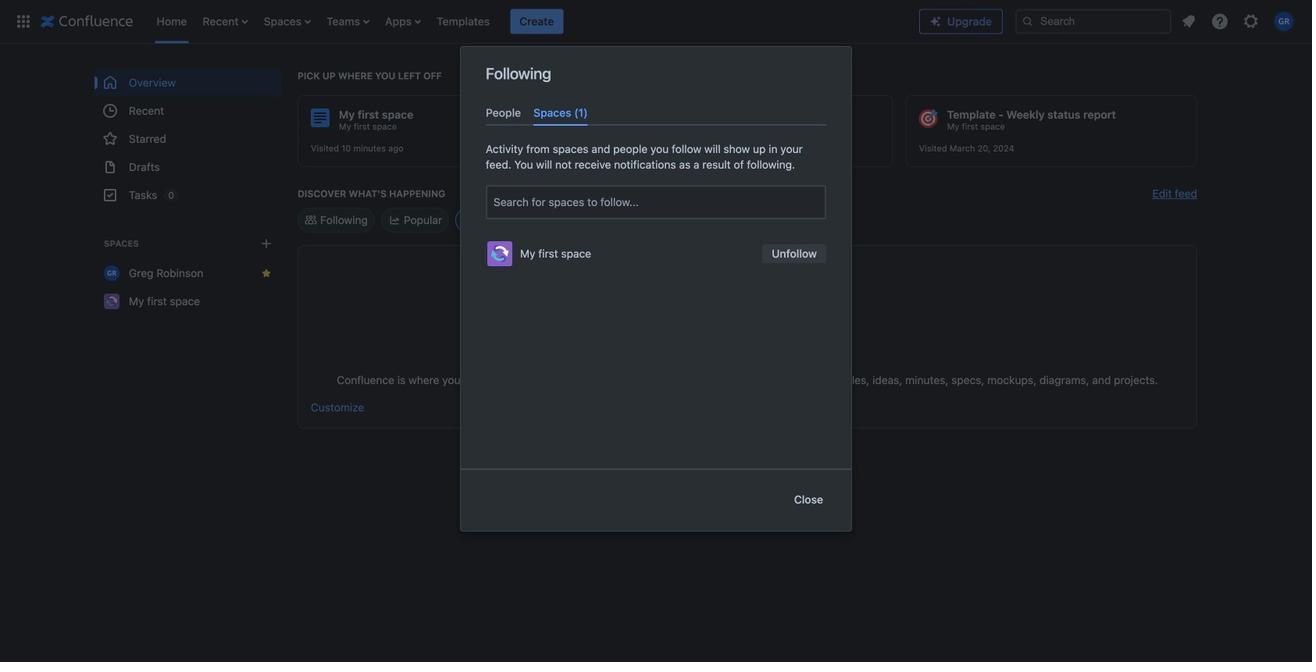 Task type: describe. For each thing, give the bounding box(es) containing it.
:sunflower: image
[[615, 109, 634, 128]]

create a space image
[[257, 234, 276, 253]]

unstar this space image
[[260, 267, 273, 280]]

:dart: image
[[919, 109, 938, 128]]

Search field
[[1016, 9, 1172, 34]]

1 horizontal spatial list item
[[322, 0, 374, 43]]

0 horizontal spatial list
[[149, 0, 920, 43]]

search image
[[1022, 15, 1035, 28]]

premium image
[[930, 15, 942, 28]]

list item inside global element
[[510, 9, 564, 34]]



Task type: vqa. For each thing, say whether or not it's contained in the screenshot.
1
no



Task type: locate. For each thing, give the bounding box(es) containing it.
list item
[[198, 0, 253, 43], [322, 0, 374, 43], [510, 9, 564, 34]]

dialog
[[461, 47, 852, 531]]

list
[[149, 0, 920, 43], [1175, 7, 1303, 36]]

settings icon image
[[1242, 12, 1261, 31]]

2 horizontal spatial list item
[[510, 9, 564, 34]]

tab list
[[480, 100, 833, 126]]

:dart: image
[[919, 109, 938, 128]]

None text field
[[494, 195, 497, 210]]

global element
[[9, 0, 920, 43]]

:sunflower: image
[[615, 109, 634, 128]]

1 horizontal spatial list
[[1175, 7, 1303, 36]]

confluence image
[[41, 12, 133, 31], [41, 12, 133, 31]]

group
[[95, 69, 282, 209]]

None search field
[[1016, 9, 1172, 34]]

0 horizontal spatial list item
[[198, 0, 253, 43]]

banner
[[0, 0, 1313, 44]]



